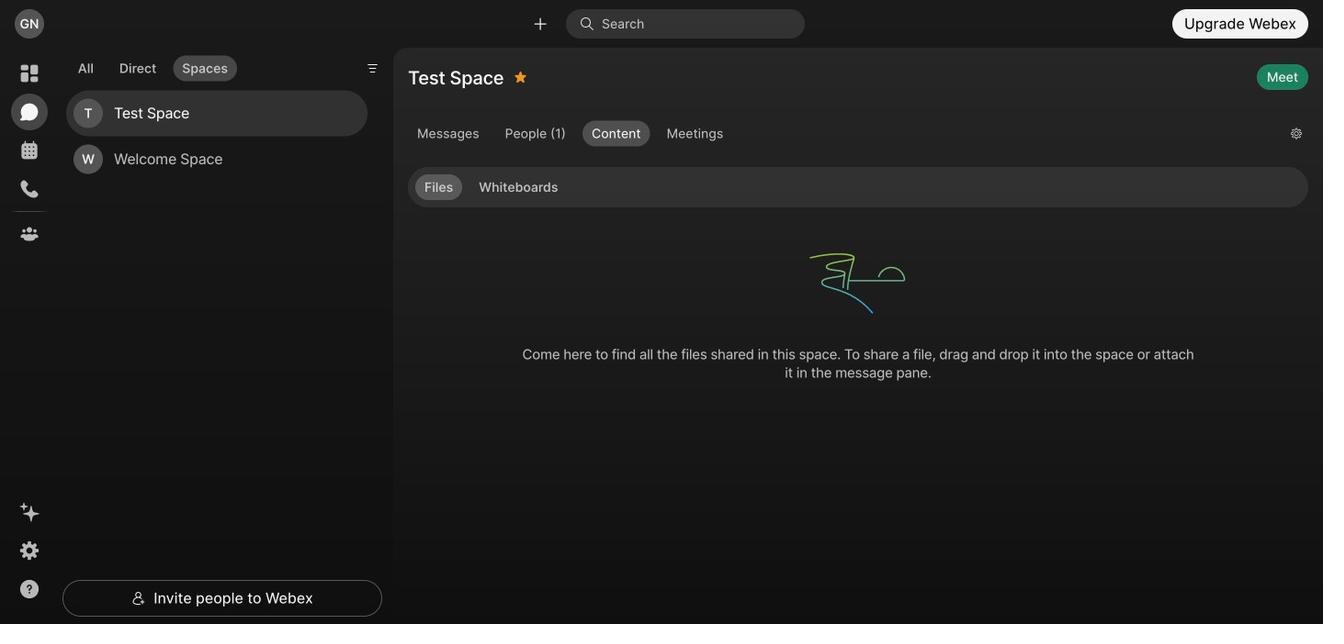 Task type: locate. For each thing, give the bounding box(es) containing it.
group
[[408, 121, 1277, 151]]

navigation
[[0, 48, 59, 625]]

welcome space list item
[[66, 137, 368, 183]]

tab list
[[64, 44, 241, 87]]

test space list item
[[66, 91, 368, 137]]



Task type: vqa. For each thing, say whether or not it's contained in the screenshot.
text box
no



Task type: describe. For each thing, give the bounding box(es) containing it.
webex tab list
[[11, 55, 48, 253]]



